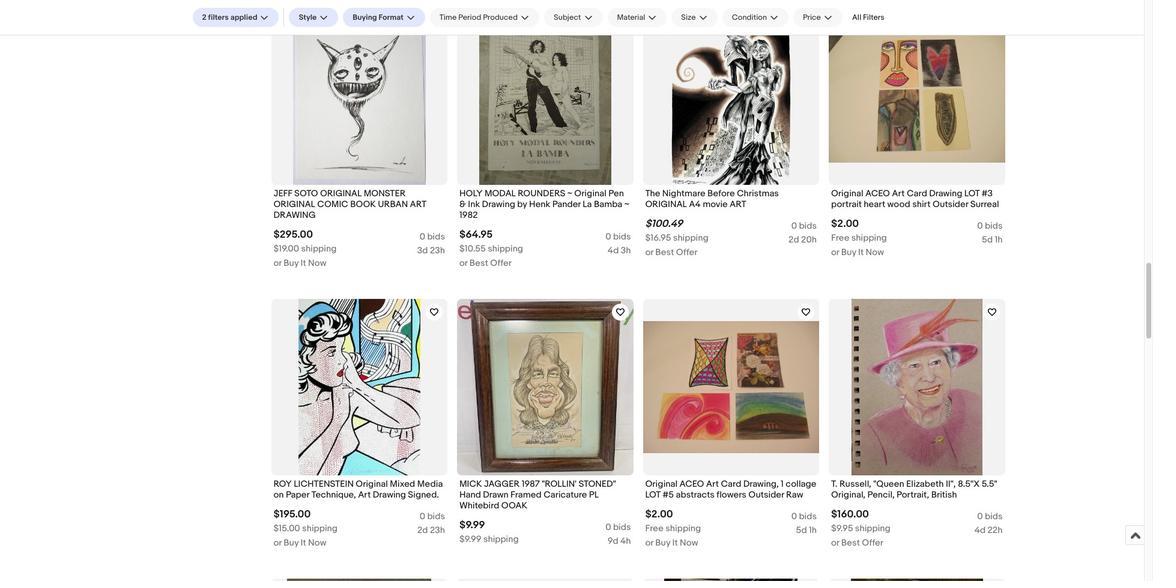 Task type: locate. For each thing, give the bounding box(es) containing it.
0 vertical spatial lot
[[964, 188, 980, 199]]

5d 1h or buy it now
[[831, 234, 1003, 258], [645, 525, 817, 549]]

0 horizontal spatial art
[[358, 489, 371, 501]]

1 vertical spatial 5d
[[796, 525, 807, 536]]

original aceo art card drawing lot #3 portrait heart wood shirt outsider surreal
[[831, 188, 999, 210]]

shipping for ink
[[488, 243, 523, 255]]

original right soto
[[320, 188, 362, 199]]

offer inside 4d 22h or best offer
[[862, 538, 883, 549]]

1h for original aceo art card drawing lot #3 portrait heart wood shirt outsider surreal
[[995, 234, 1003, 246]]

0 horizontal spatial 4d
[[608, 245, 619, 257]]

or for the nightmare before christmas original a4 movie art
[[645, 247, 653, 258]]

1h for original aceo art card drawing, 1 collage lot #5 abstracts flowers outsider raw
[[809, 525, 817, 536]]

0 vertical spatial 4d
[[608, 245, 619, 257]]

$9.99
[[459, 520, 485, 532], [459, 534, 481, 545]]

art up 0 bids $15.00 shipping
[[358, 489, 371, 501]]

buying format
[[353, 13, 403, 22]]

0 horizontal spatial 1h
[[809, 525, 817, 536]]

bids down signed.
[[427, 511, 445, 523]]

best inside 4d 22h or best offer
[[841, 538, 860, 549]]

~ right pen
[[624, 199, 629, 210]]

0 for jeff soto original  monster original comic book urban art drawing
[[420, 231, 425, 243]]

1 horizontal spatial art
[[730, 199, 746, 210]]

0 horizontal spatial 5d
[[796, 525, 807, 536]]

heart
[[864, 199, 885, 210]]

1 vertical spatial 0 bids free shipping
[[645, 511, 817, 535]]

5d 1h or buy it now for shirt
[[831, 234, 1003, 258]]

0 vertical spatial 0 bids free shipping
[[831, 220, 1003, 244]]

outsider inside original aceo art card drawing lot #3 portrait heart wood shirt outsider surreal
[[933, 199, 968, 210]]

bids for jeff soto original  monster original comic book urban art drawing
[[427, 231, 445, 243]]

shipping for original,
[[855, 523, 890, 535]]

bids for the nightmare before christmas original a4 movie art
[[799, 220, 817, 232]]

bids inside 0 bids $19.00 shipping
[[427, 231, 445, 243]]

"queen
[[873, 478, 904, 490]]

drawing
[[929, 188, 962, 199], [482, 199, 515, 210], [373, 489, 406, 501]]

$10.55
[[459, 243, 486, 255]]

buy for roy lichtenstein original mixed media on paper technique, art drawing signed.
[[284, 538, 299, 549]]

4d 3h or best offer
[[459, 245, 631, 269]]

0 bids free shipping down flowers
[[645, 511, 817, 535]]

card inside original aceo art card drawing lot #3 portrait heart wood shirt outsider surreal
[[907, 188, 927, 199]]

$2.00 for lot
[[645, 509, 673, 521]]

art inside original aceo art card drawing lot #3 portrait heart wood shirt outsider surreal
[[892, 188, 905, 199]]

shipping
[[673, 232, 708, 244], [851, 232, 887, 244], [301, 243, 337, 255], [488, 243, 523, 255], [302, 523, 337, 535], [666, 523, 701, 535], [855, 523, 890, 535], [483, 534, 519, 545]]

0 horizontal spatial card
[[721, 478, 741, 490]]

art right urban on the top of the page
[[410, 199, 426, 210]]

shipping inside 0 bids $9.95 shipping
[[855, 523, 890, 535]]

1 horizontal spatial $2.00
[[831, 218, 859, 230]]

2 horizontal spatial offer
[[862, 538, 883, 549]]

0 inside 0 bids $10.55 shipping
[[605, 231, 611, 243]]

portrait
[[831, 199, 862, 210]]

monster
[[364, 188, 406, 199]]

original inside roy lichtenstein original mixed media on paper technique, art drawing signed.
[[356, 478, 388, 490]]

1 horizontal spatial 2d
[[789, 234, 799, 246]]

&
[[459, 199, 466, 210]]

best inside 2d 20h or best offer
[[655, 247, 674, 258]]

lot inside original aceo art card drawing lot #3 portrait heart wood shirt outsider surreal
[[964, 188, 980, 199]]

5d 1h or buy it now down 'shirt'
[[831, 234, 1003, 258]]

it down $195.00
[[301, 538, 306, 549]]

it down $295.00
[[301, 258, 306, 269]]

bids up 20h
[[799, 220, 817, 232]]

4d left 3h
[[608, 245, 619, 257]]

bids inside 0 bids $16.95 shipping
[[799, 220, 817, 232]]

0 horizontal spatial drawing
[[373, 489, 406, 501]]

bids inside 0 bids $10.55 shipping
[[613, 231, 631, 243]]

best down $9.95
[[841, 538, 860, 549]]

or inside 2d 23h or buy it now
[[274, 538, 282, 549]]

1 horizontal spatial original
[[320, 188, 362, 199]]

buy down $15.00 at the bottom left of the page
[[284, 538, 299, 549]]

free right 20h
[[831, 232, 849, 244]]

0 horizontal spatial offer
[[490, 258, 512, 269]]

drawing left signed.
[[373, 489, 406, 501]]

pencil,
[[867, 489, 895, 501]]

bids up 9d 4h
[[613, 522, 631, 533]]

0 inside 0 bids $16.95 shipping
[[791, 220, 797, 232]]

0 inside 0 bids $9.99 shipping
[[605, 522, 611, 533]]

filters
[[863, 13, 884, 22]]

holy modal rounders ~ original pen & ink drawing by henk pander  la bamba ~ 1982
[[459, 188, 629, 221]]

0 horizontal spatial art
[[410, 199, 426, 210]]

british
[[931, 489, 957, 501]]

it down portrait on the right of page
[[858, 247, 864, 258]]

shipping down "$100.49"
[[673, 232, 708, 244]]

1 vertical spatial 5d 1h or buy it now
[[645, 525, 817, 549]]

caricature
[[544, 489, 587, 501]]

or for t. russell, "queen elizabeth ii", 8.5"x 5.5" original, pencil, portrait, british
[[831, 538, 839, 549]]

0 for t. russell, "queen elizabeth ii", 8.5"x 5.5" original, pencil, portrait, british
[[977, 511, 983, 523]]

shipping inside 0 bids $15.00 shipping
[[302, 523, 337, 535]]

or inside 3d 23h or buy it now
[[274, 258, 282, 269]]

or down $10.55
[[459, 258, 468, 269]]

stoned"
[[579, 478, 616, 490]]

or right 4h
[[645, 538, 653, 549]]

2 horizontal spatial drawing
[[929, 188, 962, 199]]

$2.00 down #5
[[645, 509, 673, 521]]

shipping down 'heart'
[[851, 232, 887, 244]]

free
[[831, 232, 849, 244], [645, 523, 664, 535]]

offer for $100.49
[[676, 247, 698, 258]]

0 for original aceo art card drawing, 1 collage lot #5 abstracts flowers outsider raw
[[791, 511, 797, 523]]

offer down "$160.00"
[[862, 538, 883, 549]]

tap to watch item - original aceo art card drawing lot #3 portrait heart wood shirt outsider surreal image
[[983, 13, 1000, 30]]

2d 20h or best offer
[[645, 234, 817, 258]]

$16.95
[[645, 232, 671, 244]]

aceo inside original aceo art card drawing lot #3 portrait heart wood shirt outsider surreal
[[865, 188, 890, 199]]

$64.95
[[459, 229, 493, 241]]

original inside the nightmare before christmas original a4 movie art
[[645, 199, 687, 210]]

offer inside 2d 20h or best offer
[[676, 247, 698, 258]]

0 bids $10.55 shipping
[[459, 231, 631, 255]]

bids
[[799, 220, 817, 232], [985, 220, 1003, 232], [427, 231, 445, 243], [613, 231, 631, 243], [427, 511, 445, 523], [799, 511, 817, 523], [985, 511, 1003, 523], [613, 522, 631, 533]]

1 vertical spatial $9.99
[[459, 534, 481, 545]]

or for holy modal rounders ~ original pen & ink drawing by henk pander  la bamba ~ 1982
[[459, 258, 468, 269]]

0 vertical spatial $2.00
[[831, 218, 859, 230]]

drawing left "by"
[[482, 199, 515, 210]]

or down "$16.95"
[[645, 247, 653, 258]]

1 23h from the top
[[430, 245, 445, 257]]

0 horizontal spatial best
[[470, 258, 488, 269]]

it
[[858, 247, 864, 258], [301, 258, 306, 269], [301, 538, 306, 549], [672, 538, 678, 549]]

2 horizontal spatial best
[[841, 538, 860, 549]]

buy down $19.00
[[284, 258, 299, 269]]

0 for original aceo art card drawing lot #3 portrait heart wood shirt outsider surreal
[[977, 220, 983, 232]]

now down $195.00
[[308, 538, 326, 549]]

on
[[274, 489, 284, 501]]

23h
[[430, 245, 445, 257], [430, 525, 445, 536]]

2 art from the left
[[730, 199, 746, 210]]

ii",
[[946, 478, 956, 490]]

1 horizontal spatial offer
[[676, 247, 698, 258]]

23h inside 2d 23h or buy it now
[[430, 525, 445, 536]]

or inside 4d 22h or best offer
[[831, 538, 839, 549]]

it inside 2d 23h or buy it now
[[301, 538, 306, 549]]

0 horizontal spatial original
[[274, 199, 315, 210]]

shipping for portrait
[[851, 232, 887, 244]]

23h inside 3d 23h or buy it now
[[430, 245, 445, 257]]

1 horizontal spatial 0 bids free shipping
[[831, 220, 1003, 244]]

original inside original aceo art card drawing lot #3 portrait heart wood shirt outsider surreal
[[831, 188, 863, 199]]

holy
[[459, 188, 483, 199]]

23h down signed.
[[430, 525, 445, 536]]

shipping for art
[[673, 232, 708, 244]]

1 vertical spatial 1h
[[809, 525, 817, 536]]

1 art from the left
[[410, 199, 426, 210]]

now
[[866, 247, 884, 258], [308, 258, 326, 269], [308, 538, 326, 549], [680, 538, 698, 549]]

now for drawing
[[308, 258, 326, 269]]

bids down raw
[[799, 511, 817, 523]]

shipping inside 0 bids $10.55 shipping
[[488, 243, 523, 255]]

0 horizontal spatial lot
[[645, 489, 661, 501]]

now inside 2d 23h or buy it now
[[308, 538, 326, 549]]

offer down $64.95
[[490, 258, 512, 269]]

0 vertical spatial 23h
[[430, 245, 445, 257]]

art inside the nightmare before christmas original a4 movie art
[[730, 199, 746, 210]]

shipping down "$160.00"
[[855, 523, 890, 535]]

0 horizontal spatial aceo
[[680, 478, 704, 490]]

bids up 3d on the top of the page
[[427, 231, 445, 243]]

outsider left raw
[[748, 489, 784, 501]]

0 inside 0 bids $19.00 shipping
[[420, 231, 425, 243]]

1 horizontal spatial free
[[831, 232, 849, 244]]

5d down surreal
[[982, 234, 993, 246]]

0 horizontal spatial 0 bids free shipping
[[645, 511, 817, 535]]

original inside original aceo art card drawing, 1 collage lot #5 abstracts flowers outsider raw
[[645, 478, 677, 490]]

outsider right 'shirt'
[[933, 199, 968, 210]]

0 vertical spatial 5d
[[982, 234, 993, 246]]

roy lichtenstein original mixed media on paper technique, art drawing signed. image
[[298, 299, 420, 475]]

shipping inside 0 bids $19.00 shipping
[[301, 243, 337, 255]]

bids inside 0 bids $9.95 shipping
[[985, 511, 1003, 523]]

2d down signed.
[[417, 525, 428, 536]]

shipping for technique,
[[302, 523, 337, 535]]

0 vertical spatial 2d
[[789, 234, 799, 246]]

buy down portrait on the right of page
[[841, 247, 856, 258]]

1 vertical spatial free
[[645, 523, 664, 535]]

0 vertical spatial card
[[907, 188, 927, 199]]

1 horizontal spatial lot
[[964, 188, 980, 199]]

bids inside 0 bids $9.99 shipping
[[613, 522, 631, 533]]

movie
[[703, 199, 728, 210]]

1 horizontal spatial outsider
[[933, 199, 968, 210]]

0 horizontal spatial $2.00
[[645, 509, 673, 521]]

best down $10.55
[[470, 258, 488, 269]]

lichtenstein
[[294, 478, 354, 490]]

bids down surreal
[[985, 220, 1003, 232]]

henk
[[529, 199, 550, 210]]

best down "$16.95"
[[655, 247, 674, 258]]

0 horizontal spatial 2d
[[417, 525, 428, 536]]

card for shirt
[[907, 188, 927, 199]]

shipping down $64.95
[[488, 243, 523, 255]]

0 vertical spatial aceo
[[865, 188, 890, 199]]

1 horizontal spatial 5d
[[982, 234, 993, 246]]

now down abstracts
[[680, 538, 698, 549]]

2 23h from the top
[[430, 525, 445, 536]]

art right "movie"
[[730, 199, 746, 210]]

bids for t. russell, "queen elizabeth ii", 8.5"x 5.5" original, pencil, portrait, british
[[985, 511, 1003, 523]]

card left drawing,
[[721, 478, 741, 490]]

0 vertical spatial $9.99
[[459, 520, 485, 532]]

buy for original aceo art card drawing, 1 collage lot #5 abstracts flowers outsider raw
[[655, 538, 670, 549]]

art inside original aceo art card drawing, 1 collage lot #5 abstracts flowers outsider raw
[[706, 478, 719, 490]]

mick jagger 1987 "rollin' stoned" hand drawn framed caricature pl whitebird ooak image
[[457, 299, 633, 475]]

or down $15.00 at the bottom left of the page
[[274, 538, 282, 549]]

aceo right portrait on the right of page
[[865, 188, 890, 199]]

2d left 20h
[[789, 234, 799, 246]]

free for lot
[[645, 523, 664, 535]]

super mario drawing image
[[851, 579, 983, 581]]

shipping down ooak
[[483, 534, 519, 545]]

card inside original aceo art card drawing, 1 collage lot #5 abstracts flowers outsider raw
[[721, 478, 741, 490]]

drawing inside roy lichtenstein original mixed media on paper technique, art drawing signed.
[[373, 489, 406, 501]]

4d inside 4d 3h or best offer
[[608, 245, 619, 257]]

by
[[517, 199, 527, 210]]

buy right 4h
[[655, 538, 670, 549]]

jagger
[[484, 478, 520, 490]]

offer
[[676, 247, 698, 258], [490, 258, 512, 269], [862, 538, 883, 549]]

4d
[[608, 245, 619, 257], [974, 525, 986, 536]]

bids inside 0 bids $15.00 shipping
[[427, 511, 445, 523]]

card right 'heart'
[[907, 188, 927, 199]]

2 $9.99 from the top
[[459, 534, 481, 545]]

0 vertical spatial free
[[831, 232, 849, 244]]

ektoplastik 2017 image
[[664, 579, 798, 581]]

4d left 22h
[[974, 525, 986, 536]]

2 horizontal spatial art
[[892, 188, 905, 199]]

all filters
[[852, 13, 884, 22]]

5d 1h or buy it now down flowers
[[645, 525, 817, 549]]

bids for roy lichtenstein original mixed media on paper technique, art drawing signed.
[[427, 511, 445, 523]]

1 horizontal spatial aceo
[[865, 188, 890, 199]]

1 horizontal spatial card
[[907, 188, 927, 199]]

buy for jeff soto original  monster original comic book urban art drawing
[[284, 258, 299, 269]]

bids for original aceo art card drawing lot #3 portrait heart wood shirt outsider surreal
[[985, 220, 1003, 232]]

portrait,
[[897, 489, 929, 501]]

now down $295.00
[[308, 258, 326, 269]]

original up "$100.49"
[[645, 199, 687, 210]]

2d inside 2d 20h or best offer
[[789, 234, 799, 246]]

now down 'heart'
[[866, 247, 884, 258]]

0 horizontal spatial outsider
[[748, 489, 784, 501]]

0 horizontal spatial ~
[[567, 188, 572, 199]]

$9.99 inside 0 bids $9.99 shipping
[[459, 534, 481, 545]]

1 horizontal spatial 5d 1h or buy it now
[[831, 234, 1003, 258]]

art right #5
[[706, 478, 719, 490]]

1 vertical spatial $2.00
[[645, 509, 673, 521]]

aceo right #5
[[680, 478, 704, 490]]

1 horizontal spatial art
[[706, 478, 719, 490]]

free down #5
[[645, 523, 664, 535]]

bids up 22h
[[985, 511, 1003, 523]]

1 vertical spatial 23h
[[430, 525, 445, 536]]

or down $19.00
[[274, 258, 282, 269]]

2d
[[789, 234, 799, 246], [417, 525, 428, 536]]

best inside 4d 3h or best offer
[[470, 258, 488, 269]]

1982
[[459, 210, 478, 221]]

mick
[[459, 478, 482, 490]]

buy inside 2d 23h or buy it now
[[284, 538, 299, 549]]

0 vertical spatial 1h
[[995, 234, 1003, 246]]

2 filters applied
[[202, 13, 257, 22]]

it down #5
[[672, 538, 678, 549]]

hand
[[459, 489, 481, 501]]

lot left #3
[[964, 188, 980, 199]]

0 bids free shipping
[[831, 220, 1003, 244], [645, 511, 817, 535]]

4h
[[620, 536, 631, 547]]

media
[[417, 478, 443, 490]]

condition
[[732, 13, 767, 22]]

best for $160.00
[[841, 538, 860, 549]]

1 vertical spatial aceo
[[680, 478, 704, 490]]

lot left #5
[[645, 489, 661, 501]]

drawing inside holy modal rounders ~ original pen & ink drawing by henk pander  la bamba ~ 1982
[[482, 199, 515, 210]]

0 inside 0 bids $9.95 shipping
[[977, 511, 983, 523]]

1h down surreal
[[995, 234, 1003, 246]]

0 horizontal spatial free
[[645, 523, 664, 535]]

or for original aceo art card drawing lot #3 portrait heart wood shirt outsider surreal
[[831, 247, 839, 258]]

drawing left surreal
[[929, 188, 962, 199]]

lot
[[964, 188, 980, 199], [645, 489, 661, 501]]

$15.00
[[274, 523, 300, 535]]

0 inside 0 bids $15.00 shipping
[[420, 511, 425, 523]]

1 vertical spatial outsider
[[748, 489, 784, 501]]

buying
[[353, 13, 377, 22]]

$2.00 down portrait on the right of page
[[831, 218, 859, 230]]

0 horizontal spatial 5d 1h or buy it now
[[645, 525, 817, 549]]

1 vertical spatial card
[[721, 478, 741, 490]]

shipping down $195.00
[[302, 523, 337, 535]]

aceo for wood
[[865, 188, 890, 199]]

offer down "$100.49"
[[676, 247, 698, 258]]

the nightmare before christmas original a4 movie art image
[[667, 9, 795, 185]]

shipping down abstracts
[[666, 523, 701, 535]]

8.5"x
[[958, 478, 980, 490]]

art left 'shirt'
[[892, 188, 905, 199]]

original inside holy modal rounders ~ original pen & ink drawing by henk pander  la bamba ~ 1982
[[574, 188, 606, 199]]

shipping inside 0 bids $16.95 shipping
[[673, 232, 708, 244]]

outsider inside original aceo art card drawing, 1 collage lot #5 abstracts flowers outsider raw
[[748, 489, 784, 501]]

raw
[[786, 489, 803, 501]]

or inside 2d 20h or best offer
[[645, 247, 653, 258]]

or down portrait on the right of page
[[831, 247, 839, 258]]

1 horizontal spatial 4d
[[974, 525, 986, 536]]

or down $9.95
[[831, 538, 839, 549]]

~ left la
[[567, 188, 572, 199]]

it inside 3d 23h or buy it now
[[301, 258, 306, 269]]

it for original aceo art card drawing lot #3 portrait heart wood shirt outsider surreal
[[858, 247, 864, 258]]

original,
[[831, 489, 865, 501]]

1 horizontal spatial drawing
[[482, 199, 515, 210]]

la
[[583, 199, 592, 210]]

holy modal rounders ~ original pen & ink drawing by henk pander  la bamba ~ 1982 link
[[459, 188, 631, 224]]

$195.00
[[274, 509, 311, 521]]

tap to watch item - holy modal rounders ~ original pen & ink drawing by henk pander  la bamba ~ 1982 image
[[612, 13, 628, 30]]

roy
[[274, 478, 292, 490]]

buying format button
[[343, 8, 425, 27]]

2 horizontal spatial original
[[645, 199, 687, 210]]

1 vertical spatial 4d
[[974, 525, 986, 536]]

it for roy lichtenstein original mixed media on paper technique, art drawing signed.
[[301, 538, 306, 549]]

1h left $9.95
[[809, 525, 817, 536]]

now inside 3d 23h or buy it now
[[308, 258, 326, 269]]

or for jeff soto original  monster original comic book urban art drawing
[[274, 258, 282, 269]]

1 horizontal spatial best
[[655, 247, 674, 258]]

1 horizontal spatial 1h
[[995, 234, 1003, 246]]

0 bids $9.99 shipping
[[459, 522, 631, 545]]

or inside 4d 3h or best offer
[[459, 258, 468, 269]]

shipping down $295.00
[[301, 243, 337, 255]]

1 vertical spatial 2d
[[417, 525, 428, 536]]

23h right 3d on the top of the page
[[430, 245, 445, 257]]

holy modal rounders ~ original pen & ink drawing by henk pander  la bamba ~ 1982 image
[[479, 9, 611, 185]]

jeff soto original  monster original comic book urban art drawing link
[[274, 188, 445, 224]]

buy inside 3d 23h or buy it now
[[284, 258, 299, 269]]

aceo inside original aceo art card drawing, 1 collage lot #5 abstracts flowers outsider raw
[[680, 478, 704, 490]]

2d inside 2d 23h or buy it now
[[417, 525, 428, 536]]

5d down raw
[[796, 525, 807, 536]]

4d for $160.00
[[974, 525, 986, 536]]

1 $9.99 from the top
[[459, 520, 485, 532]]

bids for holy modal rounders ~ original pen & ink drawing by henk pander  la bamba ~ 1982
[[613, 231, 631, 243]]

original up $295.00
[[274, 199, 315, 210]]

0 bids $19.00 shipping
[[274, 231, 445, 255]]

material button
[[607, 8, 667, 27]]

0 vertical spatial 5d 1h or buy it now
[[831, 234, 1003, 258]]

4d inside 4d 22h or best offer
[[974, 525, 986, 536]]

1 vertical spatial lot
[[645, 489, 661, 501]]

0 vertical spatial outsider
[[933, 199, 968, 210]]

or for roy lichtenstein original mixed media on paper technique, art drawing signed.
[[274, 538, 282, 549]]

0 bids $16.95 shipping
[[645, 220, 817, 244]]

art
[[410, 199, 426, 210], [730, 199, 746, 210]]

0 bids free shipping down 'shirt'
[[831, 220, 1003, 244]]

offer inside 4d 3h or best offer
[[490, 258, 512, 269]]

bids up 3h
[[613, 231, 631, 243]]



Task type: vqa. For each thing, say whether or not it's contained in the screenshot.


Task type: describe. For each thing, give the bounding box(es) containing it.
shipping for lot
[[666, 523, 701, 535]]

art for abstracts
[[706, 478, 719, 490]]

buy for original aceo art card drawing lot #3 portrait heart wood shirt outsider surreal
[[841, 247, 856, 258]]

9d
[[608, 536, 618, 547]]

it for jeff soto original  monster original comic book urban art drawing
[[301, 258, 306, 269]]

1 horizontal spatial ~
[[624, 199, 629, 210]]

23h for $295.00
[[430, 245, 445, 257]]

size
[[681, 13, 696, 22]]

jeff soto original  monster original comic book urban art drawing
[[274, 188, 426, 221]]

art inside the jeff soto original  monster original comic book urban art drawing
[[410, 199, 426, 210]]

outsider for drawing
[[933, 199, 968, 210]]

offer for $64.95
[[490, 258, 512, 269]]

4d 22h or best offer
[[831, 525, 1003, 549]]

size button
[[672, 8, 717, 27]]

pander
[[552, 199, 581, 210]]

$160.00
[[831, 509, 869, 521]]

1987
[[522, 478, 540, 490]]

soto
[[294, 188, 318, 199]]

t.
[[831, 478, 838, 490]]

now for drawing
[[308, 538, 326, 549]]

#3
[[982, 188, 993, 199]]

tap to watch item - the nightmare before christmas original a4 movie art image
[[798, 13, 814, 30]]

original aceo art card drawing lot #3 portrait heart wood shirt outsider surreal image
[[829, 31, 1005, 163]]

book
[[350, 199, 376, 210]]

0 bids $15.00 shipping
[[274, 511, 445, 535]]

produced
[[483, 13, 518, 22]]

4d for $64.95
[[608, 245, 619, 257]]

0 bids free shipping for flowers
[[645, 511, 817, 535]]

2 filters applied button
[[192, 8, 279, 27]]

a4
[[689, 199, 701, 210]]

2d for $100.49
[[789, 234, 799, 246]]

best for $64.95
[[470, 258, 488, 269]]

2d 23h or buy it now
[[274, 525, 445, 549]]

or for original aceo art card drawing, 1 collage lot #5 abstracts flowers outsider raw
[[645, 538, 653, 549]]

$100.49
[[645, 218, 683, 230]]

3d 23h or buy it now
[[274, 245, 445, 269]]

#5
[[663, 489, 674, 501]]

card for flowers
[[721, 478, 741, 490]]

all filters button
[[847, 8, 889, 27]]

the
[[645, 188, 660, 199]]

mixed
[[390, 478, 415, 490]]

elizabeth
[[906, 478, 944, 490]]

0 bids $9.95 shipping
[[831, 511, 1003, 535]]

23h for $195.00
[[430, 525, 445, 536]]

now for wood
[[866, 247, 884, 258]]

art inside roy lichtenstein original mixed media on paper technique, art drawing signed.
[[358, 489, 371, 501]]

ooak
[[501, 500, 527, 512]]

nightmare
[[662, 188, 706, 199]]

applied
[[230, 13, 257, 22]]

shipping inside 0 bids $9.99 shipping
[[483, 534, 519, 545]]

ink
[[468, 199, 480, 210]]

5d 1h or buy it now for flowers
[[645, 525, 817, 549]]

t. russell, "queen elizabeth ii", 8.5"x 5.5" original, pencil, portrait, british
[[831, 478, 997, 501]]

0 for roy lichtenstein original mixed media on paper technique, art drawing signed.
[[420, 511, 425, 523]]

rounders
[[518, 188, 565, 199]]

9d 4h
[[608, 536, 631, 547]]

technique,
[[311, 489, 356, 501]]

modal
[[485, 188, 516, 199]]

t. russell, "queen elizabeth ii", 8.5"x 5.5" original, pencil, portrait, british image
[[851, 299, 982, 475]]

comic
[[317, 199, 348, 210]]

roy lichtenstein original mixed media on paper technique, art drawing signed.
[[274, 478, 443, 501]]

5d for surreal
[[982, 234, 993, 246]]

outsider for drawing,
[[748, 489, 784, 501]]

free for portrait
[[831, 232, 849, 244]]

pl
[[589, 489, 599, 501]]

the nightmare before christmas original a4 movie art link
[[645, 188, 817, 213]]

offer for $160.00
[[862, 538, 883, 549]]

original aceo art card drawing, 1 collage lot #5 abstracts flowers outsider raw image
[[643, 321, 819, 453]]

t. russell, "queen elizabeth ii", 8.5"x 5.5" original, pencil, portrait, british link
[[831, 478, 1003, 504]]

now for abstracts
[[680, 538, 698, 549]]

filters
[[208, 13, 229, 22]]

original for $295.00
[[274, 199, 315, 210]]

price button
[[793, 8, 843, 27]]

original aceo art card drawing, 1 collage lot #5 abstracts flowers outsider raw
[[645, 478, 816, 501]]

$9.95
[[831, 523, 853, 535]]

$2.00 for portrait
[[831, 218, 859, 230]]

0 for holy modal rounders ~ original pen & ink drawing by henk pander  la bamba ~ 1982
[[605, 231, 611, 243]]

format
[[379, 13, 403, 22]]

shipping for urban
[[301, 243, 337, 255]]

tap to watch item - jeff soto original  monster original comic book urban art drawing image
[[426, 13, 443, 30]]

all
[[852, 13, 861, 22]]

condition button
[[722, 8, 789, 27]]

christmas
[[737, 188, 779, 199]]

time period produced button
[[430, 8, 539, 27]]

material
[[617, 13, 645, 22]]

paper
[[286, 489, 309, 501]]

subject
[[554, 13, 581, 22]]

mick jagger 1987 "rollin' stoned" hand drawn framed caricature pl whitebird ooak
[[459, 478, 616, 512]]

collage
[[786, 478, 816, 490]]

art for wood
[[892, 188, 905, 199]]

"rollin'
[[542, 478, 577, 490]]

mick jagger 1987 "rollin' stoned" hand drawn framed caricature pl whitebird ooak link
[[459, 478, 631, 515]]

lot inside original aceo art card drawing, 1 collage lot #5 abstracts flowers outsider raw
[[645, 489, 661, 501]]

jeff
[[274, 188, 292, 199]]

flowers
[[717, 489, 746, 501]]

it for original aceo art card drawing, 1 collage lot #5 abstracts flowers outsider raw
[[672, 538, 678, 549]]

aceo for abstracts
[[680, 478, 704, 490]]

original aceo art card drawing lot #3 portrait heart wood shirt outsider surreal link
[[831, 188, 1003, 213]]

shirt
[[912, 199, 931, 210]]

2d for $195.00
[[417, 525, 428, 536]]

surreal
[[970, 199, 999, 210]]

0 bids free shipping for shirt
[[831, 220, 1003, 244]]

urban
[[378, 199, 408, 210]]

russell,
[[840, 478, 871, 490]]

bamba
[[594, 199, 622, 210]]

original for $100.49
[[645, 199, 687, 210]]

style
[[299, 13, 317, 22]]

original aceo art card drawing, 1 collage lot #5 abstracts flowers outsider raw link
[[645, 478, 817, 504]]

$19.00
[[274, 243, 299, 255]]

best for $100.49
[[655, 247, 674, 258]]

subject button
[[544, 8, 603, 27]]

jeff soto original  monster original comic book urban art drawing image
[[293, 9, 426, 185]]

bids for original aceo art card drawing, 1 collage lot #5 abstracts flowers outsider raw
[[799, 511, 817, 523]]

5d for raw
[[796, 525, 807, 536]]

3h
[[621, 245, 631, 257]]

22h
[[988, 525, 1003, 536]]

drawing,
[[743, 478, 779, 490]]

period
[[458, 13, 481, 22]]

roy lichtenstein original mixed media on paper technique, art drawing signed. link
[[274, 478, 445, 504]]

drawing inside original aceo art card drawing lot #3 portrait heart wood shirt outsider surreal
[[929, 188, 962, 199]]

0 for the nightmare before christmas original a4 movie art
[[791, 220, 797, 232]]

the nightmare before christmas original a4 movie art
[[645, 188, 779, 210]]

@@@@ dr. seuss - handmade art @@@@ image
[[287, 579, 431, 581]]



